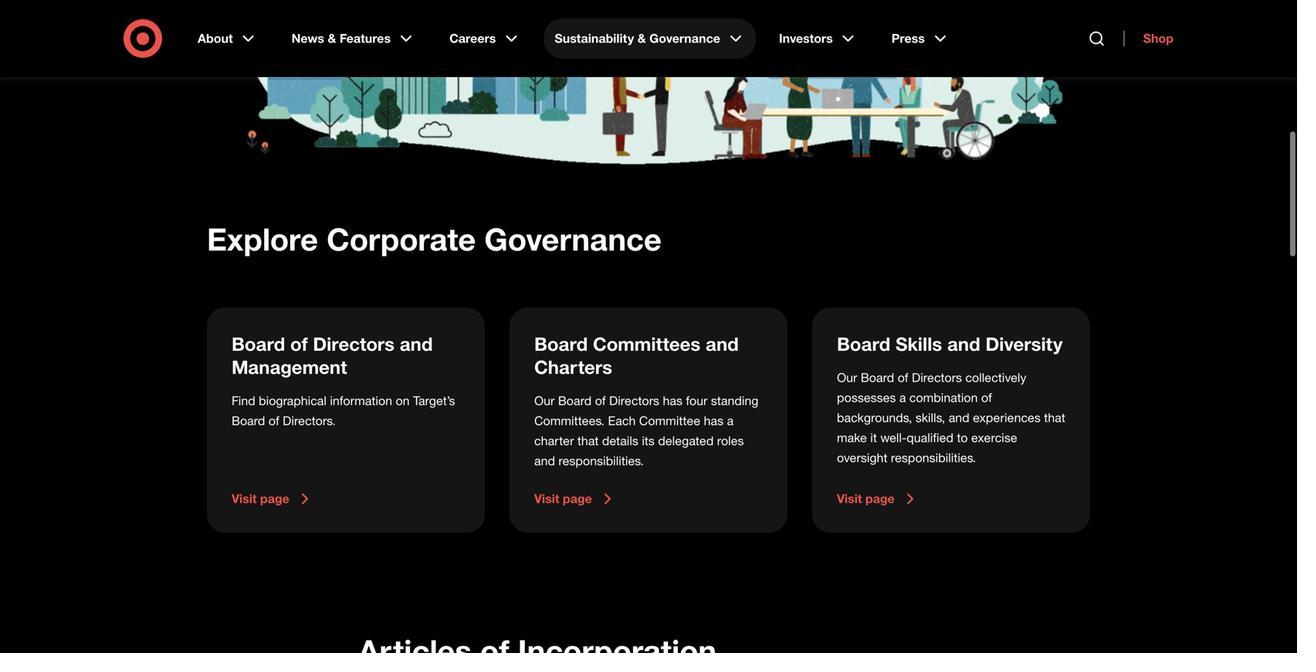 Task type: describe. For each thing, give the bounding box(es) containing it.
to
[[957, 431, 968, 446]]

and right skills
[[947, 333, 980, 355]]

explore corporate governance
[[207, 220, 662, 258]]

skills,
[[916, 411, 945, 426]]

careers link
[[439, 19, 531, 59]]

page for board skills and diversity
[[865, 492, 895, 507]]

it
[[870, 431, 877, 446]]

find
[[232, 394, 255, 409]]

and inside board committees and charters
[[706, 333, 739, 355]]

board inside our board of directors has four standing committees. each committee has a charter that details its delegated roles and responsibilities.
[[558, 394, 592, 409]]

management
[[232, 356, 347, 379]]

of inside board of directors and management
[[290, 333, 308, 355]]

board of directors and management
[[232, 333, 433, 379]]

committee
[[639, 414, 700, 429]]

directors for board skills and diversity
[[912, 371, 962, 386]]

press link
[[881, 19, 960, 59]]

that for diversity
[[1044, 411, 1065, 426]]

collectively
[[965, 371, 1026, 386]]

our for board skills and diversity
[[837, 371, 857, 386]]

shop
[[1143, 31, 1174, 46]]

qualified
[[907, 431, 954, 446]]

and inside our board of directors has four standing committees. each committee has a charter that details its delegated roles and responsibilities.
[[534, 454, 555, 469]]

about link
[[187, 19, 268, 59]]

exercise
[[971, 431, 1017, 446]]

press
[[892, 31, 925, 46]]

features
[[340, 31, 391, 46]]

its
[[642, 434, 655, 449]]

responsibilities. inside our board of directors collectively possesses a combination of backgrounds, skills, and experiences that make it well-qualified to exercise oversight responsibilities.
[[891, 451, 976, 466]]

visit page link for diversity
[[837, 490, 1066, 509]]

governance for sustainability & governance
[[649, 31, 720, 46]]

target's
[[413, 394, 455, 409]]

four
[[686, 394, 708, 409]]

about
[[198, 31, 233, 46]]

board inside our board of directors collectively possesses a combination of backgrounds, skills, and experiences that make it well-qualified to exercise oversight responsibilities.
[[861, 371, 894, 386]]

standing
[[711, 394, 759, 409]]

our board of directors has four standing committees. each committee has a charter that details its delegated roles and responsibilities.
[[534, 394, 759, 469]]

details
[[602, 434, 638, 449]]

visit page link for and
[[232, 490, 460, 509]]

a inside our board of directors collectively possesses a combination of backgrounds, skills, and experiences that make it well-qualified to exercise oversight responsibilities.
[[899, 391, 906, 406]]

news
[[292, 31, 324, 46]]

sustainability & governance
[[555, 31, 720, 46]]

sustainability & governance link
[[544, 19, 756, 59]]

that for charters
[[577, 434, 599, 449]]

board inside board committees and charters
[[534, 333, 588, 355]]

find biographical information on target's board of directors.
[[232, 394, 455, 429]]

responsibilities. inside our board of directors has four standing committees. each committee has a charter that details its delegated roles and responsibilities.
[[559, 454, 644, 469]]

charter
[[534, 434, 574, 449]]

and inside our board of directors collectively possesses a combination of backgrounds, skills, and experiences that make it well-qualified to exercise oversight responsibilities.
[[949, 411, 970, 426]]

careers
[[449, 31, 496, 46]]

visit page link for charters
[[534, 490, 763, 509]]



Task type: locate. For each thing, give the bounding box(es) containing it.
of inside find biographical information on target's board of directors.
[[269, 414, 279, 429]]

3 visit from the left
[[837, 492, 862, 507]]

1 vertical spatial has
[[704, 414, 724, 429]]

& right news
[[328, 31, 336, 46]]

2 vertical spatial directors
[[609, 394, 659, 409]]

0 horizontal spatial visit page link
[[232, 490, 460, 509]]

page for board of directors and management
[[260, 492, 289, 507]]

of down biographical
[[269, 414, 279, 429]]

our inside our board of directors collectively possesses a combination of backgrounds, skills, and experiences that make it well-qualified to exercise oversight responsibilities.
[[837, 371, 857, 386]]

and
[[400, 333, 433, 355], [706, 333, 739, 355], [947, 333, 980, 355], [949, 411, 970, 426], [534, 454, 555, 469]]

and down the charter
[[534, 454, 555, 469]]

our inside our board of directors has four standing committees. each committee has a charter that details its delegated roles and responsibilities.
[[534, 394, 555, 409]]

visit page
[[232, 492, 289, 507], [534, 492, 592, 507], [837, 492, 895, 507]]

committees.
[[534, 414, 605, 429]]

0 horizontal spatial that
[[577, 434, 599, 449]]

0 vertical spatial governance
[[649, 31, 720, 46]]

1 horizontal spatial visit
[[534, 492, 559, 507]]

& inside 'link'
[[638, 31, 646, 46]]

backgrounds,
[[837, 411, 912, 426]]

and inside board of directors and management
[[400, 333, 433, 355]]

3 visit page from the left
[[837, 492, 895, 507]]

visit page link
[[232, 490, 460, 509], [534, 490, 763, 509], [837, 490, 1066, 509]]

0 horizontal spatial our
[[534, 394, 555, 409]]

1 & from the left
[[328, 31, 336, 46]]

0 horizontal spatial visit page
[[232, 492, 289, 507]]

responsibilities. down details in the left bottom of the page
[[559, 454, 644, 469]]

of inside our board of directors has four standing committees. each committee has a charter that details its delegated roles and responsibilities.
[[595, 394, 606, 409]]

0 vertical spatial that
[[1044, 411, 1065, 426]]

of down skills
[[898, 371, 908, 386]]

our up committees.
[[534, 394, 555, 409]]

a
[[899, 391, 906, 406], [727, 414, 734, 429]]

responsibilities.
[[891, 451, 976, 466], [559, 454, 644, 469]]

has up committee
[[663, 394, 683, 409]]

1 horizontal spatial our
[[837, 371, 857, 386]]

of up committees.
[[595, 394, 606, 409]]

news & features link
[[281, 19, 426, 59]]

on
[[396, 394, 410, 409]]

0 horizontal spatial &
[[328, 31, 336, 46]]

1 horizontal spatial a
[[899, 391, 906, 406]]

our
[[837, 371, 857, 386], [534, 394, 555, 409]]

0 horizontal spatial visit
[[232, 492, 257, 507]]

1 horizontal spatial &
[[638, 31, 646, 46]]

our up possesses
[[837, 371, 857, 386]]

directors
[[313, 333, 395, 355], [912, 371, 962, 386], [609, 394, 659, 409]]

visit page for board of directors and management
[[232, 492, 289, 507]]

well-
[[880, 431, 907, 446]]

experiences
[[973, 411, 1041, 426]]

information
[[330, 394, 392, 409]]

investors
[[779, 31, 833, 46]]

2 visit page from the left
[[534, 492, 592, 507]]

of
[[290, 333, 308, 355], [898, 371, 908, 386], [981, 391, 992, 406], [595, 394, 606, 409], [269, 414, 279, 429]]

shop link
[[1124, 31, 1174, 46]]

make
[[837, 431, 867, 446]]

and up standing
[[706, 333, 739, 355]]

committees
[[593, 333, 701, 355]]

0 horizontal spatial page
[[260, 492, 289, 507]]

1 vertical spatial our
[[534, 394, 555, 409]]

3 visit page link from the left
[[837, 490, 1066, 509]]

1 page from the left
[[260, 492, 289, 507]]

3 page from the left
[[865, 492, 895, 507]]

0 vertical spatial our
[[837, 371, 857, 386]]

has
[[663, 394, 683, 409], [704, 414, 724, 429]]

0 vertical spatial has
[[663, 394, 683, 409]]

a up roles
[[727, 414, 734, 429]]

board committees and charters
[[534, 333, 739, 379]]

that inside our board of directors has four standing committees. each committee has a charter that details its delegated roles and responsibilities.
[[577, 434, 599, 449]]

explore
[[207, 220, 318, 258]]

0 vertical spatial a
[[899, 391, 906, 406]]

delegated
[[658, 434, 714, 449]]

oversight
[[837, 451, 888, 466]]

governance for explore corporate governance
[[484, 220, 662, 258]]

directors for board committees and charters
[[609, 394, 659, 409]]

our for board committees and charters
[[534, 394, 555, 409]]

visit for board of directors and management
[[232, 492, 257, 507]]

2 visit from the left
[[534, 492, 559, 507]]

visit page for board committees and charters
[[534, 492, 592, 507]]

and up on
[[400, 333, 433, 355]]

board inside find biographical information on target's board of directors.
[[232, 414, 265, 429]]

directors up 'combination'
[[912, 371, 962, 386]]

charters
[[534, 356, 612, 379]]

that inside our board of directors collectively possesses a combination of backgrounds, skills, and experiences that make it well-qualified to exercise oversight responsibilities.
[[1044, 411, 1065, 426]]

investors link
[[768, 19, 868, 59]]

1 horizontal spatial responsibilities.
[[891, 451, 976, 466]]

0 horizontal spatial has
[[663, 394, 683, 409]]

that right experiences
[[1044, 411, 1065, 426]]

1 horizontal spatial visit page
[[534, 492, 592, 507]]

roles
[[717, 434, 744, 449]]

and up to
[[949, 411, 970, 426]]

2 & from the left
[[638, 31, 646, 46]]

2 horizontal spatial page
[[865, 492, 895, 507]]

our board of directors collectively possesses a combination of backgrounds, skills, and experiences that make it well-qualified to exercise oversight responsibilities.
[[837, 371, 1065, 466]]

directors.
[[283, 414, 336, 429]]

of up management
[[290, 333, 308, 355]]

visit for board committees and charters
[[534, 492, 559, 507]]

1 horizontal spatial page
[[563, 492, 592, 507]]

0 horizontal spatial a
[[727, 414, 734, 429]]

2 page from the left
[[563, 492, 592, 507]]

that down committees.
[[577, 434, 599, 449]]

page
[[260, 492, 289, 507], [563, 492, 592, 507], [865, 492, 895, 507]]

&
[[328, 31, 336, 46], [638, 31, 646, 46]]

corporate
[[327, 220, 476, 258]]

& right sustainability
[[638, 31, 646, 46]]

directors inside our board of directors collectively possesses a combination of backgrounds, skills, and experiences that make it well-qualified to exercise oversight responsibilities.
[[912, 371, 962, 386]]

1 horizontal spatial that
[[1044, 411, 1065, 426]]

directors up each
[[609, 394, 659, 409]]

responsibilities. down the qualified
[[891, 451, 976, 466]]

0 horizontal spatial responsibilities.
[[559, 454, 644, 469]]

each
[[608, 414, 636, 429]]

2 horizontal spatial visit page
[[837, 492, 895, 507]]

visit page for board skills and diversity
[[837, 492, 895, 507]]

of down collectively
[[981, 391, 992, 406]]

0 horizontal spatial directors
[[313, 333, 395, 355]]

visit
[[232, 492, 257, 507], [534, 492, 559, 507], [837, 492, 862, 507]]

& for features
[[328, 31, 336, 46]]

has up roles
[[704, 414, 724, 429]]

board
[[232, 333, 285, 355], [534, 333, 588, 355], [837, 333, 891, 355], [861, 371, 894, 386], [558, 394, 592, 409], [232, 414, 265, 429]]

& for governance
[[638, 31, 646, 46]]

page for board committees and charters
[[563, 492, 592, 507]]

1 vertical spatial governance
[[484, 220, 662, 258]]

governance inside sustainability & governance 'link'
[[649, 31, 720, 46]]

board inside board of directors and management
[[232, 333, 285, 355]]

1 horizontal spatial directors
[[609, 394, 659, 409]]

2 horizontal spatial visit page link
[[837, 490, 1066, 509]]

directors inside our board of directors has four standing committees. each committee has a charter that details its delegated roles and responsibilities.
[[609, 394, 659, 409]]

2 horizontal spatial directors
[[912, 371, 962, 386]]

1 vertical spatial directors
[[912, 371, 962, 386]]

1 visit from the left
[[232, 492, 257, 507]]

a inside our board of directors has four standing committees. each committee has a charter that details its delegated roles and responsibilities.
[[727, 414, 734, 429]]

2 visit page link from the left
[[534, 490, 763, 509]]

2 horizontal spatial visit
[[837, 492, 862, 507]]

news & features
[[292, 31, 391, 46]]

1 horizontal spatial has
[[704, 414, 724, 429]]

directors up information
[[313, 333, 395, 355]]

1 vertical spatial a
[[727, 414, 734, 429]]

combination
[[909, 391, 978, 406]]

sustainability
[[555, 31, 634, 46]]

that
[[1044, 411, 1065, 426], [577, 434, 599, 449]]

diversity
[[986, 333, 1063, 355]]

directors inside board of directors and management
[[313, 333, 395, 355]]

0 vertical spatial directors
[[313, 333, 395, 355]]

1 visit page link from the left
[[232, 490, 460, 509]]

governance
[[649, 31, 720, 46], [484, 220, 662, 258]]

biographical
[[259, 394, 327, 409]]

board skills and diversity
[[837, 333, 1063, 355]]

skills
[[896, 333, 942, 355]]

possesses
[[837, 391, 896, 406]]

1 horizontal spatial visit page link
[[534, 490, 763, 509]]

1 visit page from the left
[[232, 492, 289, 507]]

a up backgrounds,
[[899, 391, 906, 406]]

1 vertical spatial that
[[577, 434, 599, 449]]

visit for board skills and diversity
[[837, 492, 862, 507]]



Task type: vqa. For each thing, say whether or not it's contained in the screenshot.
all
no



